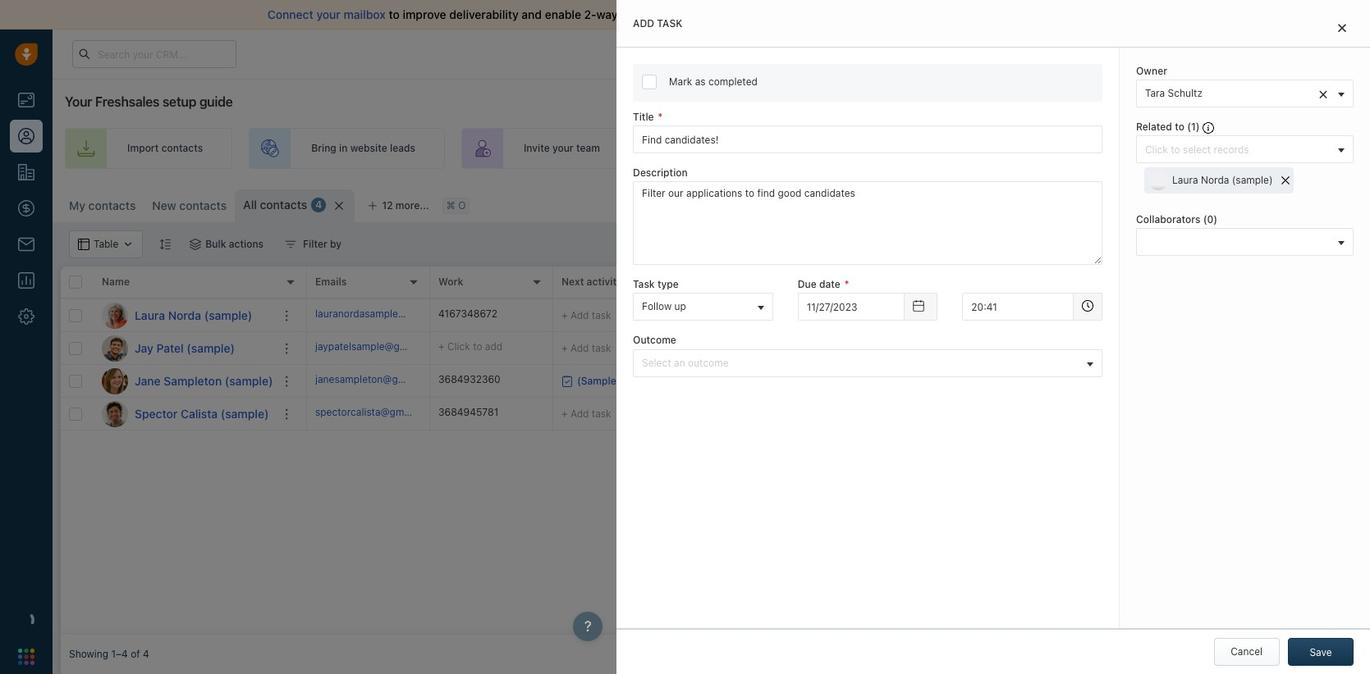 Task type: vqa. For each thing, say whether or not it's contained in the screenshot.
Add to sales sequence link
no



Task type: describe. For each thing, give the bounding box(es) containing it.
setup
[[162, 94, 196, 109]]

guide
[[199, 94, 233, 109]]

1 leads from the left
[[390, 142, 415, 155]]

0 horizontal spatial 4
[[143, 649, 149, 661]]

import contacts
[[127, 142, 203, 155]]

spectorcalista@gmail.com link
[[315, 405, 437, 423]]

customize
[[1036, 197, 1086, 209]]

press space to select this row. row containing 37
[[307, 300, 1362, 332]]

sales inside "link"
[[970, 142, 994, 155]]

all
[[243, 198, 257, 212]]

invite your team
[[524, 142, 600, 155]]

row group containing laura norda (sample)
[[61, 300, 307, 431]]

1 horizontal spatial )
[[1214, 214, 1218, 226]]

jane
[[135, 374, 161, 388]]

an
[[674, 357, 685, 369]]

Start typing the details about the task… text field
[[633, 182, 1103, 265]]

× dialog
[[617, 0, 1370, 675]]

sync
[[621, 7, 646, 21]]

schultz for 37
[[973, 309, 1008, 322]]

+ click to add for 37
[[808, 309, 872, 322]]

+ add task for 37
[[562, 309, 611, 321]]

by
[[330, 238, 342, 250]]

spectorcalista@gmail.com 3684945781
[[315, 406, 499, 419]]

contacts for my
[[88, 199, 136, 213]]

2-
[[584, 7, 596, 21]]

type
[[657, 279, 679, 291]]

invite
[[524, 142, 550, 155]]

Title text field
[[633, 126, 1103, 154]]

new contacts
[[152, 199, 227, 213]]

up for follow
[[675, 301, 686, 313]]

collaborators
[[1136, 214, 1201, 226]]

2 leads from the left
[[739, 142, 764, 155]]

janesampleton@gmail.com
[[315, 373, 439, 386]]

send email image
[[1208, 47, 1219, 61]]

import contacts link
[[65, 128, 232, 169]]

create sales sequence
[[935, 142, 1043, 155]]

add for 37
[[855, 309, 872, 322]]

tara for 37
[[951, 309, 971, 322]]

+ click to add for 18
[[808, 342, 872, 355]]

related
[[1136, 121, 1172, 133]]

route leads to your team
[[708, 142, 827, 155]]

follow up button
[[633, 293, 773, 321]]

tara schultz for 50
[[951, 375, 1008, 387]]

name
[[102, 276, 130, 289]]

jay patel (sample)
[[135, 341, 235, 355]]

bring in website leads link
[[249, 128, 445, 169]]

save
[[1310, 647, 1332, 659]]

filter
[[303, 238, 327, 250]]

container_wx8msf4aqz5i3rn1 image inside filter by button
[[285, 239, 296, 250]]

bulk actions
[[205, 238, 264, 250]]

explore
[[1060, 47, 1096, 60]]

bulk
[[205, 238, 226, 250]]

(sample) for press space to select this row. row containing jay patel (sample)
[[187, 341, 235, 355]]

completed
[[708, 76, 758, 88]]

mark as completed
[[669, 76, 758, 88]]

press space to select this row. row containing spectorcalista@gmail.com
[[307, 398, 1362, 431]]

activity
[[587, 276, 622, 289]]

0 horizontal spatial (
[[1187, 121, 1191, 133]]

task for + click to add
[[592, 342, 611, 354]]

mark
[[669, 76, 692, 88]]

× tab panel
[[617, 0, 1370, 675]]

patel
[[156, 341, 184, 355]]

plans
[[1098, 47, 1124, 60]]

showing
[[69, 649, 108, 661]]

(sample) inside × tab panel
[[1232, 174, 1273, 187]]

container_wx8msf4aqz5i3rn1 image inside bulk actions "button"
[[190, 239, 201, 250]]

create
[[935, 142, 967, 155]]

work
[[438, 276, 463, 289]]

description
[[633, 167, 688, 179]]

press space to select this row. row containing laura norda (sample)
[[61, 300, 307, 332]]

import
[[127, 142, 159, 155]]

jay
[[135, 341, 153, 355]]

task for 4167348672
[[592, 309, 611, 321]]

12 more... button
[[359, 195, 438, 218]]

3684932360
[[438, 373, 501, 386]]

add for 3684945781
[[571, 408, 589, 420]]

spector calista (sample) link
[[135, 406, 269, 422]]

task
[[633, 279, 655, 291]]

0 horizontal spatial of
[[131, 649, 140, 661]]

customize table
[[1036, 197, 1113, 209]]

enable
[[545, 7, 581, 21]]

21
[[996, 48, 1006, 59]]

route leads to your team link
[[646, 128, 856, 169]]

(sample) for press space to select this row. row containing spector calista (sample)
[[221, 407, 269, 421]]

task inside × tab panel
[[657, 17, 682, 30]]

4 inside all contacts 4
[[316, 199, 322, 211]]

grid containing 37
[[61, 265, 1362, 635]]

0
[[1207, 214, 1214, 226]]

press space to select this row. row containing 50
[[307, 365, 1362, 398]]

collaborators ( 0 )
[[1136, 214, 1218, 226]]

4167348672
[[438, 308, 498, 320]]

follow up
[[642, 301, 686, 313]]

cancel button
[[1214, 639, 1280, 667]]

spectorcalista@gmail.com
[[315, 406, 437, 419]]

1–4
[[111, 649, 128, 661]]

l image
[[102, 303, 128, 329]]

and
[[522, 7, 542, 21]]

qualified for 37
[[1072, 309, 1114, 322]]

add for 50
[[855, 375, 872, 387]]

trial
[[944, 48, 960, 59]]

janesampleton@gmail.com link
[[315, 373, 439, 390]]

laura inside × tab panel
[[1172, 174, 1198, 187]]

laura norda (sample) inside press space to select this row. row
[[135, 308, 252, 322]]

-- text field
[[798, 293, 905, 321]]

route
[[708, 142, 736, 155]]

⌘ o
[[446, 200, 466, 212]]

more...
[[396, 199, 429, 212]]

1 horizontal spatial of
[[649, 7, 660, 21]]

spector
[[135, 407, 178, 421]]

2 sales from the left
[[1208, 142, 1233, 155]]

up for set
[[1170, 142, 1182, 155]]

contacts for new
[[179, 199, 227, 213]]

(sample) for press space to select this row. row containing laura norda (sample)
[[204, 308, 252, 322]]

sampleton
[[164, 374, 222, 388]]

×
[[1318, 84, 1328, 103]]

save button
[[1288, 639, 1354, 667]]

website
[[350, 142, 387, 155]]



Task type: locate. For each thing, give the bounding box(es) containing it.
leads right the "website"
[[390, 142, 415, 155]]

your left the mailbox
[[316, 7, 341, 21]]

1 qualified from the top
[[1072, 309, 1114, 322]]

( right 'collaborators' on the right top of the page
[[1203, 214, 1207, 226]]

Click to select records search field
[[1141, 141, 1332, 159]]

⌘
[[446, 200, 455, 212]]

j image for jay patel (sample)
[[102, 335, 128, 362]]

your for your freshsales setup guide
[[65, 94, 92, 109]]

task for 3684945781
[[592, 408, 611, 420]]

row group
[[61, 300, 307, 431], [307, 300, 1362, 431]]

new
[[152, 199, 176, 213]]

0 vertical spatial of
[[649, 7, 660, 21]]

contacts right all
[[260, 198, 307, 212]]

laura norda (sample) inside × tab panel
[[1172, 174, 1273, 187]]

your for your trial ends in 21 days
[[921, 48, 941, 59]]

click for 18
[[817, 342, 840, 355]]

task type
[[633, 279, 679, 291]]

tara schultz for 37
[[951, 309, 1008, 322]]

add
[[855, 309, 872, 322], [485, 341, 503, 353], [855, 342, 872, 355], [855, 375, 872, 387]]

norda down name row
[[168, 308, 201, 322]]

connect your mailbox to improve deliverability and enable 2-way sync of email conversations.
[[268, 7, 775, 21]]

0 vertical spatial + add task
[[562, 309, 611, 321]]

contacts right the new at the top of the page
[[179, 199, 227, 213]]

pipeline
[[1236, 142, 1273, 155]]

freshsales
[[95, 94, 159, 109]]

table
[[1089, 197, 1113, 209]]

(sample) for press space to select this row. row containing jane sampleton (sample)
[[225, 374, 273, 388]]

1 vertical spatial j image
[[102, 368, 128, 394]]

1 horizontal spatial norda
[[1201, 174, 1229, 187]]

1 horizontal spatial up
[[1170, 142, 1182, 155]]

tara for 18
[[951, 342, 971, 355]]

name row
[[61, 267, 307, 300]]

s image
[[102, 401, 128, 427]]

laura down set up your sales pipeline link
[[1172, 174, 1198, 187]]

add task
[[633, 17, 682, 30]]

j image left jane
[[102, 368, 128, 394]]

1 horizontal spatial laura
[[1172, 174, 1198, 187]]

press space to select this row. row
[[61, 300, 307, 332], [307, 300, 1362, 332], [61, 332, 307, 365], [307, 332, 1362, 365], [61, 365, 307, 398], [307, 365, 1362, 398], [61, 398, 307, 431], [307, 398, 1362, 431]]

0 horizontal spatial your
[[65, 94, 92, 109]]

create sales sequence link
[[873, 128, 1073, 169]]

all contacts link
[[243, 197, 307, 213]]

1 + add task from the top
[[562, 309, 611, 321]]

outcome
[[688, 357, 729, 369]]

0 vertical spatial norda
[[1201, 174, 1229, 187]]

0 vertical spatial laura norda (sample)
[[1172, 174, 1273, 187]]

(sample) right "calista"
[[221, 407, 269, 421]]

your right invite
[[552, 142, 574, 155]]

0 vertical spatial in
[[986, 48, 994, 59]]

(sample) inside 'link'
[[204, 308, 252, 322]]

of right sync
[[649, 7, 660, 21]]

1 horizontal spatial team
[[803, 142, 827, 155]]

select an outcome
[[642, 357, 729, 369]]

tara for 50
[[951, 375, 971, 387]]

0 vertical spatial j image
[[102, 335, 128, 362]]

1 vertical spatial norda
[[168, 308, 201, 322]]

grid
[[61, 265, 1362, 635]]

1 horizontal spatial sales
[[1208, 142, 1233, 155]]

up right set
[[1170, 142, 1182, 155]]

bring
[[311, 142, 336, 155]]

Search your CRM... text field
[[72, 40, 236, 68]]

your right route
[[779, 142, 800, 155]]

my
[[69, 199, 85, 213]]

0 vertical spatial up
[[1170, 142, 1182, 155]]

j image left 'jay' on the bottom left of page
[[102, 335, 128, 362]]

bring in website leads
[[311, 142, 415, 155]]

tara inside × tab panel
[[1145, 87, 1165, 99]]

due
[[798, 279, 817, 291]]

norda inside × tab panel
[[1201, 174, 1229, 187]]

tara
[[1145, 87, 1165, 99], [951, 309, 971, 322], [951, 342, 971, 355], [951, 375, 971, 387]]

sales left pipeline
[[1208, 142, 1233, 155]]

my contacts
[[69, 199, 136, 213]]

qualified up unqualified
[[1072, 309, 1114, 322]]

jane sampleton (sample)
[[135, 374, 273, 388]]

tara schultz inside × tab panel
[[1145, 87, 1203, 99]]

2 vertical spatial + add task
[[562, 408, 611, 420]]

add for 4167348672
[[571, 309, 589, 321]]

unqualified
[[1072, 342, 1125, 355]]

2 + add task from the top
[[562, 342, 611, 354]]

(
[[1187, 121, 1191, 133], [1203, 214, 1207, 226]]

0 horizontal spatial laura
[[135, 308, 165, 322]]

0 horizontal spatial )
[[1196, 121, 1200, 133]]

connect your mailbox link
[[268, 7, 389, 21]]

laura up 'jay' on the bottom left of page
[[135, 308, 165, 322]]

add for + click to add
[[571, 342, 589, 354]]

3 + add task from the top
[[562, 408, 611, 420]]

to inside × tab panel
[[1175, 121, 1185, 133]]

to
[[389, 7, 400, 21], [1175, 121, 1185, 133], [767, 142, 777, 155], [842, 309, 852, 322], [473, 341, 482, 353], [842, 342, 852, 355], [842, 375, 852, 387]]

laura norda (sample) down click to select records search box
[[1172, 174, 1273, 187]]

0 vertical spatial your
[[921, 48, 941, 59]]

press space to select this row. row containing jay patel (sample)
[[61, 332, 307, 365]]

laura norda (sample)
[[1172, 174, 1273, 187], [135, 308, 252, 322]]

due date
[[798, 279, 840, 291]]

leads right route
[[739, 142, 764, 155]]

1 vertical spatial laura norda (sample)
[[135, 308, 252, 322]]

0 horizontal spatial in
[[339, 142, 348, 155]]

4
[[316, 199, 322, 211], [143, 649, 149, 661]]

1 vertical spatial of
[[131, 649, 140, 661]]

j image for jane sampleton (sample)
[[102, 368, 128, 394]]

) up set up your sales pipeline
[[1196, 121, 1200, 133]]

cell
[[1169, 300, 1292, 332], [1292, 300, 1362, 332], [1169, 332, 1292, 365], [1292, 332, 1362, 365], [1169, 365, 1292, 397], [1292, 365, 1362, 397], [676, 398, 800, 430], [800, 398, 923, 430], [923, 398, 1046, 430], [1169, 398, 1292, 430], [1292, 398, 1362, 430]]

+ add task for 18
[[562, 342, 611, 354]]

press space to select this row. row containing 18
[[307, 332, 1362, 365]]

next activity
[[562, 276, 622, 289]]

qualified
[[1072, 309, 1114, 322], [1072, 375, 1114, 387]]

next
[[562, 276, 584, 289]]

+ click to add for 50
[[808, 375, 872, 387]]

3684945781
[[438, 406, 499, 419]]

4 right 1–4
[[143, 649, 149, 661]]

1 vertical spatial + click to add
[[808, 342, 872, 355]]

contacts for all
[[260, 198, 307, 212]]

2 + click to add from the top
[[808, 342, 872, 355]]

4 up filter by at the top
[[316, 199, 322, 211]]

12
[[382, 199, 393, 212]]

(sample) down pipeline
[[1232, 174, 1273, 187]]

in right bring
[[339, 142, 348, 155]]

1 horizontal spatial (
[[1203, 214, 1207, 226]]

0 horizontal spatial laura norda (sample)
[[135, 308, 252, 322]]

0 vertical spatial (
[[1187, 121, 1191, 133]]

contacts right my at left
[[88, 199, 136, 213]]

container_wx8msf4aqz5i3rn1 image
[[190, 239, 201, 250], [285, 239, 296, 250], [935, 310, 947, 321], [935, 343, 947, 354], [562, 376, 573, 387], [935, 376, 947, 387]]

0 vertical spatial )
[[1196, 121, 1200, 133]]

laura inside 'link'
[[135, 308, 165, 322]]

click
[[817, 309, 840, 322], [447, 341, 470, 353], [817, 342, 840, 355], [817, 375, 840, 387]]

freshworks switcher image
[[18, 649, 34, 666]]

jaypatelsample@gmail.com + click to add
[[315, 341, 503, 353]]

click for 37
[[817, 309, 840, 322]]

2 row group from the left
[[307, 300, 1362, 431]]

0 vertical spatial 4
[[316, 199, 322, 211]]

tags
[[808, 276, 831, 289]]

your trial ends in 21 days
[[921, 48, 1029, 59]]

0 horizontal spatial team
[[576, 142, 600, 155]]

your down 1
[[1185, 142, 1206, 155]]

3 + click to add from the top
[[808, 375, 872, 387]]

your freshsales setup guide
[[65, 94, 233, 109]]

jaypatelsample@gmail.com
[[315, 341, 441, 353]]

j image
[[102, 335, 128, 362], [102, 368, 128, 394]]

1 vertical spatial + add task
[[562, 342, 611, 354]]

schultz inside × tab panel
[[1168, 87, 1203, 99]]

add for 18
[[855, 342, 872, 355]]

way
[[596, 7, 618, 21]]

follow
[[642, 301, 672, 313]]

1 horizontal spatial in
[[986, 48, 994, 59]]

row group containing 37
[[307, 300, 1362, 431]]

your left 'freshsales'
[[65, 94, 92, 109]]

schultz for 50
[[973, 375, 1008, 387]]

norda inside laura norda (sample) 'link'
[[168, 308, 201, 322]]

leads
[[390, 142, 415, 155], [739, 142, 764, 155]]

sales
[[970, 142, 994, 155], [1208, 142, 1233, 155]]

as
[[695, 76, 706, 88]]

2 j image from the top
[[102, 368, 128, 394]]

1 + click to add from the top
[[808, 309, 872, 322]]

qualified for 50
[[1072, 375, 1114, 387]]

qualified down unqualified
[[1072, 375, 1114, 387]]

emails
[[315, 276, 347, 289]]

0 horizontal spatial leads
[[390, 142, 415, 155]]

None text field
[[962, 293, 1074, 321]]

laura norda (sample) down name row
[[135, 308, 252, 322]]

1 team from the left
[[576, 142, 600, 155]]

bulk actions button
[[179, 231, 274, 259]]

1 horizontal spatial your
[[921, 48, 941, 59]]

jay patel (sample) link
[[135, 340, 235, 357]]

conversations.
[[695, 7, 775, 21]]

sales right the create on the right top
[[970, 142, 994, 155]]

norda down set up your sales pipeline
[[1201, 174, 1229, 187]]

2 vertical spatial + click to add
[[808, 375, 872, 387]]

laura
[[1172, 174, 1198, 187], [135, 308, 165, 322]]

2 qualified from the top
[[1072, 375, 1114, 387]]

0 vertical spatial + click to add
[[808, 309, 872, 322]]

set up your sales pipeline
[[1151, 142, 1273, 155]]

(sample) up jay patel (sample)
[[204, 308, 252, 322]]

up inside button
[[675, 301, 686, 313]]

outcome
[[633, 334, 676, 347]]

1 horizontal spatial 4
[[316, 199, 322, 211]]

press space to select this row. row containing spector calista (sample)
[[61, 398, 307, 431]]

task
[[657, 17, 682, 30], [592, 309, 611, 321], [592, 342, 611, 354], [592, 408, 611, 420]]

click for 50
[[817, 375, 840, 387]]

0 horizontal spatial norda
[[168, 308, 201, 322]]

calista
[[181, 407, 218, 421]]

37
[[685, 308, 700, 323]]

1 vertical spatial your
[[65, 94, 92, 109]]

add
[[633, 17, 654, 30], [571, 309, 589, 321], [571, 342, 589, 354], [571, 408, 589, 420]]

) right 'collaborators' on the right top of the page
[[1214, 214, 1218, 226]]

laura norda (sample) link
[[135, 307, 252, 324]]

1 vertical spatial laura
[[135, 308, 165, 322]]

press space to select this row. row containing jane sampleton (sample)
[[61, 365, 307, 398]]

2 team from the left
[[803, 142, 827, 155]]

1 vertical spatial qualified
[[1072, 375, 1114, 387]]

of right 1–4
[[131, 649, 140, 661]]

jane sampleton (sample) link
[[135, 373, 273, 390]]

+ click to add
[[808, 309, 872, 322], [808, 342, 872, 355], [808, 375, 872, 387]]

select
[[642, 357, 671, 369]]

(sample) right sampleton
[[225, 374, 273, 388]]

in left 21
[[986, 48, 994, 59]]

1 horizontal spatial leads
[[739, 142, 764, 155]]

invite your team link
[[461, 128, 630, 169]]

(sample) up the jane sampleton (sample)
[[187, 341, 235, 355]]

select an outcome button
[[633, 349, 1103, 377]]

1 vertical spatial up
[[675, 301, 686, 313]]

add inside × tab panel
[[633, 17, 654, 30]]

1 vertical spatial in
[[339, 142, 348, 155]]

1 vertical spatial (
[[1203, 214, 1207, 226]]

1 horizontal spatial laura norda (sample)
[[1172, 174, 1273, 187]]

( up set up your sales pipeline
[[1187, 121, 1191, 133]]

1 vertical spatial 4
[[143, 649, 149, 661]]

lauranordasample@gmail.com
[[315, 308, 455, 320]]

1
[[1191, 121, 1196, 133]]

filter by
[[303, 238, 342, 250]]

contacts for import
[[161, 142, 203, 155]]

0 horizontal spatial sales
[[970, 142, 994, 155]]

close image
[[1338, 23, 1346, 33]]

up right follow at left top
[[675, 301, 686, 313]]

tara schultz for 18
[[951, 342, 1008, 355]]

actions
[[229, 238, 264, 250]]

janesampleton@gmail.com 3684932360
[[315, 373, 501, 386]]

explore plans
[[1060, 47, 1124, 60]]

50
[[685, 374, 701, 388]]

0 vertical spatial laura
[[1172, 174, 1198, 187]]

+
[[562, 309, 568, 321], [808, 309, 814, 322], [438, 341, 445, 353], [562, 342, 568, 354], [808, 342, 814, 355], [808, 375, 814, 387], [562, 408, 568, 420]]

jaypatelsample@gmail.com link
[[315, 340, 441, 357]]

0 horizontal spatial up
[[675, 301, 686, 313]]

1 row group from the left
[[61, 300, 307, 431]]

title
[[633, 111, 654, 123]]

1 j image from the top
[[102, 335, 128, 362]]

0 vertical spatial qualified
[[1072, 309, 1114, 322]]

1 vertical spatial )
[[1214, 214, 1218, 226]]

None search field
[[1141, 234, 1332, 252]]

1 sales from the left
[[970, 142, 994, 155]]

your left "trial"
[[921, 48, 941, 59]]

contacts right "import"
[[161, 142, 203, 155]]

lauranordasample@gmail.com link
[[315, 307, 455, 324]]

schultz for 18
[[973, 342, 1008, 355]]



